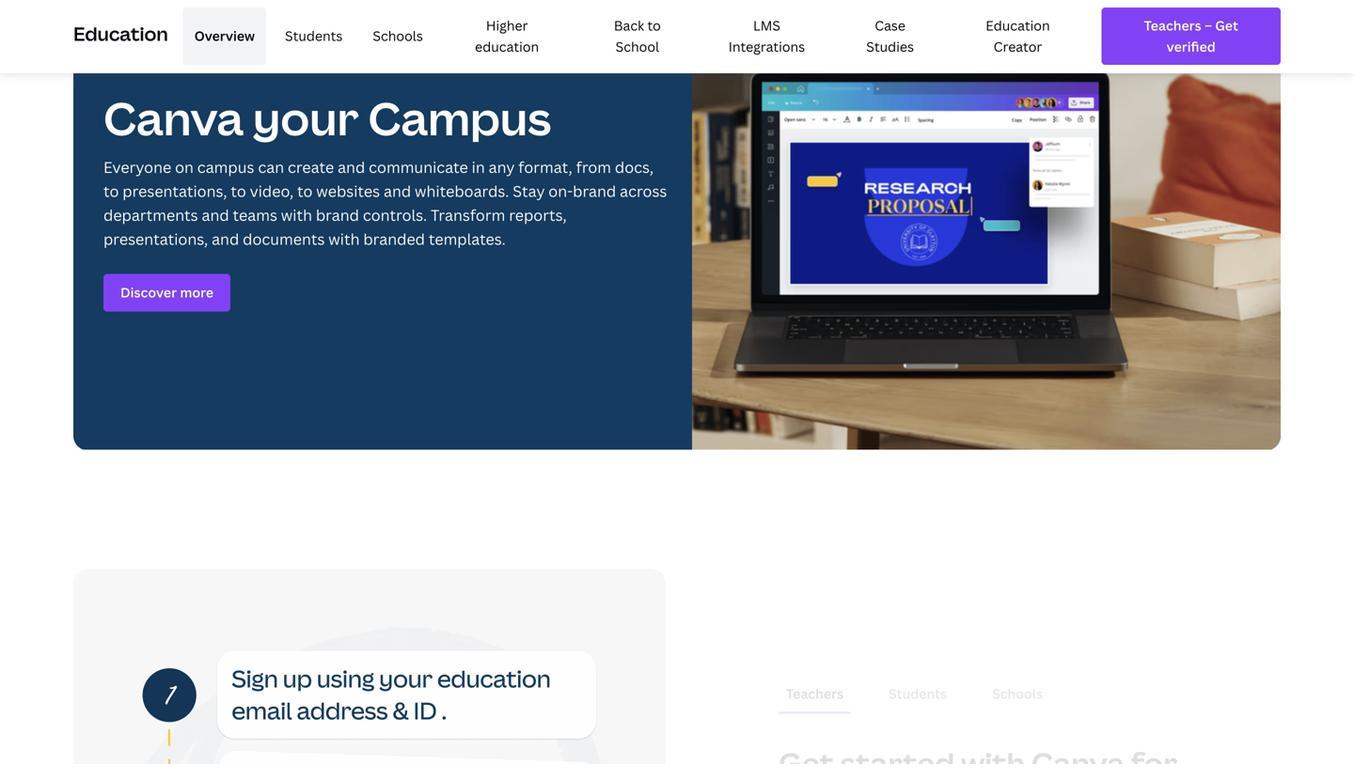 Task type: locate. For each thing, give the bounding box(es) containing it.
students button
[[881, 676, 955, 713]]

presentations,
[[123, 181, 227, 201], [103, 229, 208, 249]]

1 vertical spatial students
[[889, 685, 947, 703]]

brand down the websites
[[316, 205, 359, 225]]

presentations, down on
[[123, 181, 227, 201]]

0 horizontal spatial with
[[281, 205, 312, 225]]

case
[[875, 16, 906, 34]]

format,
[[519, 157, 573, 177]]

0 horizontal spatial students
[[285, 27, 343, 45]]

schools inside button
[[992, 685, 1043, 703]]

can
[[258, 157, 284, 177]]

education for education
[[73, 21, 168, 47]]

1 horizontal spatial schools
[[992, 685, 1043, 703]]

campus
[[368, 87, 551, 149]]

back to school
[[614, 16, 661, 55]]

1 horizontal spatial with
[[329, 229, 360, 249]]

controls.
[[363, 205, 427, 225]]

higher education
[[475, 16, 539, 55]]

from
[[576, 157, 611, 177]]

1 horizontal spatial education
[[986, 16, 1050, 34]]

branded
[[363, 229, 425, 249]]

teachers – get verified image
[[1119, 15, 1264, 57]]

1 vertical spatial schools
[[992, 685, 1043, 703]]

canva
[[103, 87, 244, 149]]

with down the websites
[[329, 229, 360, 249]]

websites
[[316, 181, 380, 201]]

0 vertical spatial with
[[281, 205, 312, 225]]

studies
[[867, 38, 914, 55]]

create
[[288, 157, 334, 177]]

0 vertical spatial brand
[[573, 181, 616, 201]]

overview
[[194, 27, 255, 45]]

campus
[[197, 157, 254, 177]]

case studies
[[867, 16, 914, 55]]

education
[[986, 16, 1050, 34], [73, 21, 168, 47]]

to
[[648, 16, 661, 34], [103, 181, 119, 201], [231, 181, 246, 201], [297, 181, 313, 201]]

presentations, down departments
[[103, 229, 208, 249]]

higher
[[486, 16, 528, 34]]

1 horizontal spatial students
[[889, 685, 947, 703]]

0 horizontal spatial schools
[[373, 27, 423, 45]]

menu bar
[[176, 8, 1087, 65]]

to down "everyone" in the left of the page
[[103, 181, 119, 201]]

any
[[489, 157, 515, 177]]

1 vertical spatial brand
[[316, 205, 359, 225]]

everyone
[[103, 157, 171, 177]]

communicate
[[369, 157, 468, 177]]

to down create
[[297, 181, 313, 201]]

0 vertical spatial students
[[285, 27, 343, 45]]

0 horizontal spatial brand
[[316, 205, 359, 225]]

your
[[253, 87, 359, 149]]

with
[[281, 205, 312, 225], [329, 229, 360, 249]]

video,
[[250, 181, 294, 201]]

docs,
[[615, 157, 654, 177]]

integrations
[[729, 38, 805, 55]]

back to school link
[[580, 8, 695, 65]]

to right the back
[[648, 16, 661, 34]]

menu bar containing higher education
[[176, 8, 1087, 65]]

documents
[[243, 229, 325, 249]]

schools
[[373, 27, 423, 45], [992, 685, 1043, 703]]

departments
[[103, 205, 198, 225]]

students link
[[274, 8, 354, 65]]

education inside menu bar
[[986, 16, 1050, 34]]

teachers
[[786, 685, 844, 703]]

school
[[616, 38, 659, 55]]

with up documents
[[281, 205, 312, 225]]

case studies link
[[839, 8, 942, 65]]

education element
[[73, 0, 1281, 72]]

0 vertical spatial presentations,
[[123, 181, 227, 201]]

education creator link
[[950, 8, 1087, 65]]

and up controls.
[[384, 181, 411, 201]]

brand
[[573, 181, 616, 201], [316, 205, 359, 225]]

education
[[475, 38, 539, 55]]

0 horizontal spatial education
[[73, 21, 168, 47]]

students
[[285, 27, 343, 45], [889, 685, 947, 703]]

brand down from
[[573, 181, 616, 201]]

and
[[338, 157, 365, 177], [384, 181, 411, 201], [202, 205, 229, 225], [212, 229, 239, 249]]

0 vertical spatial schools
[[373, 27, 423, 45]]

1 horizontal spatial brand
[[573, 181, 616, 201]]

education creator
[[986, 16, 1050, 55]]

canva your campus everyone on campus can create and communicate in any format, from docs, to presentations, to video, to websites and whiteboards. stay on-brand across departments and teams with brand controls. transform reports, presentations, and documents with branded templates.
[[103, 87, 667, 249]]



Task type: vqa. For each thing, say whether or not it's contained in the screenshot.
Students in the menu bar
yes



Task type: describe. For each thing, give the bounding box(es) containing it.
teams
[[233, 205, 277, 225]]

across
[[620, 181, 667, 201]]

and left teams
[[202, 205, 229, 225]]

1 vertical spatial with
[[329, 229, 360, 249]]

reports,
[[509, 205, 567, 225]]

on
[[175, 157, 194, 177]]

schools link
[[362, 8, 434, 65]]

stay
[[513, 181, 545, 201]]

menu bar inside "education" element
[[176, 8, 1087, 65]]

teachers button
[[779, 676, 851, 713]]

lms integrations link
[[703, 8, 831, 65]]

on-
[[549, 181, 573, 201]]

overview link
[[183, 8, 266, 65]]

and down teams
[[212, 229, 239, 249]]

schools button
[[985, 676, 1051, 713]]

lms
[[753, 16, 781, 34]]

education for education creator
[[986, 16, 1050, 34]]

students inside "button"
[[889, 685, 947, 703]]

lms integrations
[[729, 16, 805, 55]]

to down 'campus'
[[231, 181, 246, 201]]

schools inside "education" element
[[373, 27, 423, 45]]

transform
[[431, 205, 505, 225]]

creator
[[994, 38, 1042, 55]]

higher education link
[[442, 8, 572, 65]]

1 vertical spatial presentations,
[[103, 229, 208, 249]]

templates.
[[429, 229, 506, 249]]

in
[[472, 157, 485, 177]]

to inside back to school
[[648, 16, 661, 34]]

and up the websites
[[338, 157, 365, 177]]

whiteboards.
[[415, 181, 509, 201]]

back
[[614, 16, 644, 34]]

students inside "education" element
[[285, 27, 343, 45]]



